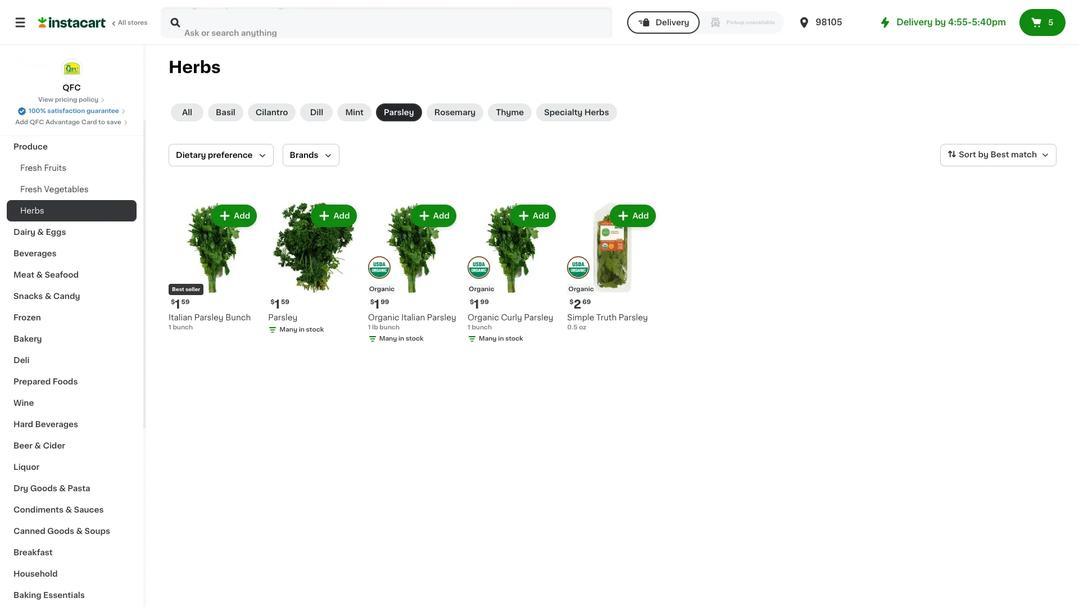 Task type: locate. For each thing, give the bounding box(es) containing it.
0 horizontal spatial stock
[[306, 327, 324, 333]]

4 add button from the left
[[512, 206, 555, 226]]

best left seller
[[172, 287, 184, 292]]

2 horizontal spatial stock
[[505, 336, 523, 342]]

0 horizontal spatial 59
[[181, 299, 190, 305]]

5 product group from the left
[[567, 202, 658, 332]]

buy
[[31, 38, 47, 46]]

0 horizontal spatial many in stock
[[280, 327, 324, 333]]

delivery for delivery by 4:55-5:40pm
[[897, 18, 933, 26]]

3 product group from the left
[[368, 202, 459, 346]]

5 $ from the left
[[370, 299, 374, 305]]

mint
[[345, 108, 364, 116]]

organic for organic italian parsley
[[369, 286, 395, 292]]

dairy
[[13, 228, 35, 236]]

2 $ 1 59 from the left
[[271, 299, 289, 310]]

1 vertical spatial herbs
[[585, 108, 609, 116]]

view
[[38, 97, 53, 103]]

1 horizontal spatial $ 1 59
[[271, 299, 289, 310]]

1 vertical spatial by
[[978, 151, 989, 159]]

0 horizontal spatial all
[[118, 20, 126, 26]]

0 horizontal spatial herbs
[[20, 207, 44, 215]]

$ 1 99 up "organic curly parsley 1 bunch"
[[470, 299, 489, 310]]

bunch inside organic italian parsley 1 lb bunch
[[380, 325, 400, 331]]

2 horizontal spatial many
[[479, 336, 497, 342]]

1 horizontal spatial all
[[182, 108, 192, 116]]

bunch inside "organic curly parsley 1 bunch"
[[472, 325, 492, 331]]

simple
[[567, 314, 594, 322]]

2 item badge image from the left
[[567, 256, 590, 279]]

1 italian from the left
[[169, 314, 192, 322]]

& inside "snacks & candy" link
[[45, 292, 51, 300]]

& left eggs
[[37, 228, 44, 236]]

1 horizontal spatial many in stock
[[379, 336, 424, 342]]

1 horizontal spatial by
[[978, 151, 989, 159]]

1 horizontal spatial best
[[991, 151, 1009, 159]]

0 vertical spatial by
[[935, 18, 946, 26]]

dietary preference button
[[169, 144, 273, 166]]

organic inside "organic curly parsley 1 bunch"
[[468, 314, 499, 322]]

& left pasta
[[59, 485, 66, 492]]

99 up "organic curly parsley 1 bunch"
[[480, 299, 489, 305]]

100% satisfaction guarantee
[[29, 108, 119, 114]]

1 99 from the left
[[480, 299, 489, 305]]

service type group
[[628, 11, 784, 34]]

2 vertical spatial herbs
[[20, 207, 44, 215]]

dry
[[13, 485, 28, 492]]

meat & seafood link
[[7, 264, 137, 286]]

best left match
[[991, 151, 1009, 159]]

0 horizontal spatial delivery
[[656, 19, 689, 26]]

1 59 from the left
[[181, 299, 190, 305]]

1 horizontal spatial $ 1 99
[[470, 299, 489, 310]]

many in stock
[[280, 327, 324, 333], [479, 336, 523, 342], [379, 336, 424, 342]]

by right sort
[[978, 151, 989, 159]]

wine
[[13, 399, 34, 407]]

canned goods & soups
[[13, 527, 110, 535]]

herbs link
[[7, 200, 137, 221]]

fresh down 'produce'
[[20, 164, 42, 172]]

$ 1 59
[[171, 299, 190, 310], [271, 299, 289, 310]]

add
[[15, 119, 28, 125], [234, 212, 250, 220], [334, 212, 350, 220], [433, 212, 450, 220], [533, 212, 549, 220], [633, 212, 649, 220]]

add for organic curly parsley
[[533, 212, 549, 220]]

1 bunch from the left
[[173, 325, 193, 331]]

0 horizontal spatial 99
[[381, 299, 389, 305]]

guarantee
[[87, 108, 119, 114]]

seafood
[[45, 271, 79, 279]]

3 item badge image from the left
[[368, 256, 390, 279]]

0 horizontal spatial bunch
[[173, 325, 193, 331]]

0 horizontal spatial $ 1 59
[[171, 299, 190, 310]]

fresh for fresh fruits
[[20, 164, 42, 172]]

herbs up dairy & eggs on the top
[[20, 207, 44, 215]]

0 vertical spatial all
[[118, 20, 126, 26]]

None search field
[[161, 7, 613, 38]]

1 item badge image from the left
[[468, 256, 490, 279]]

1 vertical spatial best
[[172, 287, 184, 292]]

& inside meat & seafood link
[[36, 271, 43, 279]]

fresh
[[20, 164, 42, 172], [20, 185, 42, 193]]

2 $ from the left
[[271, 299, 275, 305]]

parsley inside 'italian parsley bunch 1 bunch'
[[194, 314, 224, 322]]

parsley inside parsley link
[[384, 108, 414, 116]]

many for organic curly parsley
[[479, 336, 497, 342]]

condiments & sauces link
[[7, 499, 137, 520]]

curly
[[501, 314, 522, 322]]

4 product group from the left
[[468, 202, 558, 346]]

beverages
[[13, 250, 57, 257], [35, 420, 78, 428]]

delivery inside button
[[656, 19, 689, 26]]

1 vertical spatial qfc
[[30, 119, 44, 125]]

2 horizontal spatial bunch
[[472, 325, 492, 331]]

& right meat at the left of page
[[36, 271, 43, 279]]

goods inside dry goods & pasta link
[[30, 485, 57, 492]]

1 fresh from the top
[[20, 164, 42, 172]]

$ for parsley
[[271, 299, 275, 305]]

fresh inside 'link'
[[20, 185, 42, 193]]

frozen
[[13, 314, 41, 322]]

1 horizontal spatial stock
[[406, 336, 424, 342]]

all for all stores
[[118, 20, 126, 26]]

household link
[[7, 563, 137, 585]]

& for condiments
[[65, 506, 72, 514]]

best
[[991, 151, 1009, 159], [172, 287, 184, 292]]

1 $ 1 59 from the left
[[171, 299, 190, 310]]

& for beer
[[34, 442, 41, 450]]

0 horizontal spatial italian
[[169, 314, 192, 322]]

canned goods & soups link
[[7, 520, 137, 542]]

snacks & candy
[[13, 292, 80, 300]]

0 vertical spatial fresh
[[20, 164, 42, 172]]

all inside all stores link
[[118, 20, 126, 26]]

simple truth parsley 0.5 oz
[[567, 314, 648, 331]]

all left basil link
[[182, 108, 192, 116]]

2 59 from the left
[[281, 299, 289, 305]]

beverages up cider
[[35, 420, 78, 428]]

it
[[49, 38, 55, 46]]

best inside field
[[991, 151, 1009, 159]]

vegetables
[[44, 185, 89, 193]]

mint link
[[337, 103, 372, 121]]

add button for italian parsley bunch
[[213, 206, 256, 226]]

dill
[[310, 108, 323, 116]]

2 horizontal spatial in
[[498, 336, 504, 342]]

all left stores
[[118, 20, 126, 26]]

3 $ from the left
[[470, 299, 474, 305]]

in
[[299, 327, 305, 333], [498, 336, 504, 342], [399, 336, 404, 342]]

59 for italian parsley bunch
[[181, 299, 190, 305]]

best for best seller
[[172, 287, 184, 292]]

dairy & eggs
[[13, 228, 66, 236]]

2 fresh from the top
[[20, 185, 42, 193]]

by left 4:55-
[[935, 18, 946, 26]]

& left candy
[[45, 292, 51, 300]]

bunch for italian
[[173, 325, 193, 331]]

1 horizontal spatial qfc
[[63, 84, 81, 92]]

98105
[[816, 18, 842, 26]]

1 add button from the left
[[213, 206, 256, 226]]

snacks
[[13, 292, 43, 300]]

1 vertical spatial beverages
[[35, 420, 78, 428]]

qfc down 100%
[[30, 119, 44, 125]]

delivery
[[897, 18, 933, 26], [656, 19, 689, 26]]

& left soups
[[76, 527, 83, 535]]

1 horizontal spatial item badge image
[[468, 256, 490, 279]]

1 horizontal spatial bunch
[[380, 325, 400, 331]]

& for meat
[[36, 271, 43, 279]]

3 add button from the left
[[412, 206, 455, 226]]

candy
[[53, 292, 80, 300]]

2 add button from the left
[[312, 206, 356, 226]]

stock for organic curly parsley
[[505, 336, 523, 342]]

1 horizontal spatial italian
[[401, 314, 425, 322]]

$
[[171, 299, 175, 305], [271, 299, 275, 305], [470, 299, 474, 305], [570, 299, 574, 305], [370, 299, 374, 305]]

many for organic italian parsley
[[379, 336, 397, 342]]

2 horizontal spatial item badge image
[[567, 256, 590, 279]]

add for simple truth parsley
[[633, 212, 649, 220]]

$ for organic italian parsley
[[370, 299, 374, 305]]

1 product group from the left
[[169, 202, 259, 332]]

1 horizontal spatial in
[[399, 336, 404, 342]]

bunch inside 'italian parsley bunch 1 bunch'
[[173, 325, 193, 331]]

all for all
[[182, 108, 192, 116]]

breakfast
[[13, 549, 53, 556]]

add button for simple truth parsley
[[611, 206, 655, 226]]

parsley link
[[376, 103, 422, 121]]

& inside the condiments & sauces 'link'
[[65, 506, 72, 514]]

hard beverages link
[[7, 414, 137, 435]]

1 horizontal spatial many
[[379, 336, 397, 342]]

2 $ 1 99 from the left
[[370, 299, 389, 310]]

99 up organic italian parsley 1 lb bunch
[[381, 299, 389, 305]]

wine link
[[7, 392, 137, 414]]

beverages link
[[7, 243, 137, 264]]

goods up condiments at left
[[30, 485, 57, 492]]

again
[[57, 38, 79, 46]]

stores
[[128, 20, 148, 26]]

all inside all link
[[182, 108, 192, 116]]

dietary preference
[[176, 151, 253, 159]]

preference
[[208, 151, 253, 159]]

thyme
[[496, 108, 524, 116]]

herbs right specialty
[[585, 108, 609, 116]]

1 $ 1 99 from the left
[[470, 299, 489, 310]]

0 vertical spatial goods
[[30, 485, 57, 492]]

by for delivery
[[935, 18, 946, 26]]

5 button
[[1020, 9, 1066, 36]]

eggs
[[46, 228, 66, 236]]

product group
[[169, 202, 259, 332], [268, 202, 359, 337], [368, 202, 459, 346], [468, 202, 558, 346], [567, 202, 658, 332]]

4 $ from the left
[[570, 299, 574, 305]]

$ 2 69
[[570, 299, 591, 310]]

dry goods & pasta
[[13, 485, 90, 492]]

1 vertical spatial goods
[[47, 527, 74, 535]]

& left the sauces
[[65, 506, 72, 514]]

$ inside $ 2 69
[[570, 299, 574, 305]]

many in stock for organic curly parsley
[[479, 336, 523, 342]]

organic for simple truth parsley
[[568, 286, 594, 292]]

all link
[[171, 103, 203, 121]]

advantage
[[46, 119, 80, 125]]

best seller
[[172, 287, 200, 292]]

add button for organic italian parsley
[[412, 206, 455, 226]]

1 inside organic italian parsley 1 lb bunch
[[368, 325, 371, 331]]

herbs up all link
[[169, 59, 221, 75]]

by inside field
[[978, 151, 989, 159]]

1 $ from the left
[[171, 299, 175, 305]]

liquor
[[13, 463, 39, 471]]

1 horizontal spatial delivery
[[897, 18, 933, 26]]

$ 1 59 for italian parsley bunch
[[171, 299, 190, 310]]

qfc
[[63, 84, 81, 92], [30, 119, 44, 125]]

hard
[[13, 420, 33, 428]]

goods down the condiments & sauces
[[47, 527, 74, 535]]

meat
[[13, 271, 34, 279]]

fresh vegetables
[[20, 185, 89, 193]]

item badge image
[[468, 256, 490, 279], [567, 256, 590, 279], [368, 256, 390, 279]]

add for parsley
[[334, 212, 350, 220]]

3 bunch from the left
[[380, 325, 400, 331]]

2 99 from the left
[[381, 299, 389, 305]]

cilantro link
[[248, 103, 296, 121]]

0 horizontal spatial by
[[935, 18, 946, 26]]

2 bunch from the left
[[472, 325, 492, 331]]

goods inside canned goods & soups link
[[47, 527, 74, 535]]

liquor link
[[7, 456, 137, 478]]

specialty
[[544, 108, 583, 116]]

$ 1 99 up lb
[[370, 299, 389, 310]]

1 horizontal spatial 59
[[281, 299, 289, 305]]

0 vertical spatial beverages
[[13, 250, 57, 257]]

0 horizontal spatial $ 1 99
[[370, 299, 389, 310]]

view pricing policy link
[[38, 96, 105, 105]]

fruits
[[44, 164, 66, 172]]

fresh down fresh fruits
[[20, 185, 42, 193]]

0 vertical spatial best
[[991, 151, 1009, 159]]

1 vertical spatial all
[[182, 108, 192, 116]]

1 vertical spatial fresh
[[20, 185, 42, 193]]

bakery link
[[7, 328, 137, 350]]

sort
[[959, 151, 976, 159]]

save
[[107, 119, 121, 125]]

essentials
[[43, 591, 85, 599]]

qfc up view pricing policy link
[[63, 84, 81, 92]]

& inside beer & cider link
[[34, 442, 41, 450]]

0 horizontal spatial best
[[172, 287, 184, 292]]

in for organic curly parsley
[[498, 336, 504, 342]]

1 horizontal spatial 99
[[480, 299, 489, 305]]

5 add button from the left
[[611, 206, 655, 226]]

0 horizontal spatial item badge image
[[368, 256, 390, 279]]

2 horizontal spatial many in stock
[[479, 336, 523, 342]]

item badge image for simple truth parsley
[[567, 256, 590, 279]]

beverages down dairy & eggs on the top
[[13, 250, 57, 257]]

0 vertical spatial herbs
[[169, 59, 221, 75]]

delivery for delivery
[[656, 19, 689, 26]]

policy
[[79, 97, 98, 103]]

recipes link
[[7, 93, 137, 115]]

2 italian from the left
[[401, 314, 425, 322]]

rosemary link
[[426, 103, 484, 121]]

italian inside 'italian parsley bunch 1 bunch'
[[169, 314, 192, 322]]

$ for simple truth parsley
[[570, 299, 574, 305]]

soups
[[85, 527, 110, 535]]

by for sort
[[978, 151, 989, 159]]

all stores link
[[38, 7, 148, 38]]

& right beer
[[34, 442, 41, 450]]

& inside the dairy & eggs link
[[37, 228, 44, 236]]



Task type: vqa. For each thing, say whether or not it's contained in the screenshot.
leftmost $ 1 59
yes



Task type: describe. For each thing, give the bounding box(es) containing it.
& inside dry goods & pasta link
[[59, 485, 66, 492]]

bunch for organic
[[472, 325, 492, 331]]

cider
[[43, 442, 65, 450]]

bakery
[[13, 335, 42, 343]]

frozen link
[[7, 307, 137, 328]]

satisfaction
[[47, 108, 85, 114]]

5
[[1048, 19, 1054, 26]]

Best match Sort by field
[[940, 144, 1057, 166]]

& for dairy
[[37, 228, 44, 236]]

$ 1 99 for organic italian parsley
[[370, 299, 389, 310]]

oz
[[579, 325, 586, 331]]

meat & seafood
[[13, 271, 79, 279]]

add button for parsley
[[312, 206, 356, 226]]

& for snacks
[[45, 292, 51, 300]]

lb
[[372, 325, 378, 331]]

prepared foods link
[[7, 371, 137, 392]]

condiments
[[13, 506, 64, 514]]

goods for canned
[[47, 527, 74, 535]]

organic italian parsley 1 lb bunch
[[368, 314, 456, 331]]

add button for organic curly parsley
[[512, 206, 555, 226]]

instacart logo image
[[38, 16, 106, 29]]

all stores
[[118, 20, 148, 26]]

Search field
[[162, 8, 612, 37]]

pasta
[[68, 485, 90, 492]]

$ 1 99 for organic curly parsley
[[470, 299, 489, 310]]

basil link
[[208, 103, 243, 121]]

1 horizontal spatial herbs
[[169, 59, 221, 75]]

snacks & candy link
[[7, 286, 137, 307]]

4:55-
[[948, 18, 972, 26]]

organic curly parsley 1 bunch
[[468, 314, 553, 331]]

organic for organic curly parsley
[[469, 286, 494, 292]]

goods for dry
[[30, 485, 57, 492]]

household
[[13, 570, 58, 578]]

to
[[98, 119, 105, 125]]

item badge image for organic italian parsley
[[368, 256, 390, 279]]

baking
[[13, 591, 41, 599]]

$ for italian parsley bunch
[[171, 299, 175, 305]]

lists
[[31, 60, 51, 68]]

fresh fruits
[[20, 164, 66, 172]]

dry goods & pasta link
[[7, 478, 137, 499]]

herbs inside "link"
[[20, 207, 44, 215]]

brands
[[290, 151, 318, 159]]

buy it again
[[31, 38, 79, 46]]

specialty herbs
[[544, 108, 609, 116]]

fresh vegetables link
[[7, 179, 137, 200]]

beer
[[13, 442, 33, 450]]

99 for italian
[[381, 299, 389, 305]]

add for italian parsley bunch
[[234, 212, 250, 220]]

parsley inside "organic curly parsley 1 bunch"
[[524, 314, 553, 322]]

delivery by 4:55-5:40pm link
[[879, 16, 1006, 29]]

produce
[[13, 143, 48, 151]]

parsley inside simple truth parsley 0.5 oz
[[619, 314, 648, 322]]

match
[[1011, 151, 1037, 159]]

0 horizontal spatial many
[[280, 327, 297, 333]]

parsley inside organic italian parsley 1 lb bunch
[[427, 314, 456, 322]]

thyme link
[[488, 103, 532, 121]]

qfc logo image
[[61, 58, 82, 80]]

beer & cider link
[[7, 435, 137, 456]]

stock for organic italian parsley
[[406, 336, 424, 342]]

fresh for fresh vegetables
[[20, 185, 42, 193]]

add for organic italian parsley
[[433, 212, 450, 220]]

$ 1 59 for parsley
[[271, 299, 289, 310]]

organic inside organic italian parsley 1 lb bunch
[[368, 314, 399, 322]]

best for best match
[[991, 151, 1009, 159]]

2 horizontal spatial herbs
[[585, 108, 609, 116]]

baking essentials
[[13, 591, 85, 599]]

2
[[574, 299, 581, 310]]

0 horizontal spatial in
[[299, 327, 305, 333]]

basil
[[216, 108, 235, 116]]

1 inside 'italian parsley bunch 1 bunch'
[[169, 325, 171, 331]]

seller
[[185, 287, 200, 292]]

many in stock for organic italian parsley
[[379, 336, 424, 342]]

prepared
[[13, 378, 51, 386]]

$ for organic curly parsley
[[470, 299, 474, 305]]

99 for curly
[[480, 299, 489, 305]]

deli link
[[7, 350, 137, 371]]

100%
[[29, 108, 46, 114]]

dietary
[[176, 151, 206, 159]]

dairy & eggs link
[[7, 221, 137, 243]]

sauces
[[74, 506, 104, 514]]

100% satisfaction guarantee button
[[17, 105, 126, 116]]

condiments & sauces
[[13, 506, 104, 514]]

recipes
[[13, 100, 47, 108]]

pricing
[[55, 97, 77, 103]]

product group containing 2
[[567, 202, 658, 332]]

69
[[582, 299, 591, 305]]

view pricing policy
[[38, 97, 98, 103]]

1 inside "organic curly parsley 1 bunch"
[[468, 325, 470, 331]]

add qfc advantage card to save
[[15, 119, 121, 125]]

italian inside organic italian parsley 1 lb bunch
[[401, 314, 425, 322]]

& inside canned goods & soups link
[[76, 527, 83, 535]]

dill link
[[300, 103, 333, 121]]

0 vertical spatial qfc
[[63, 84, 81, 92]]

fresh fruits link
[[7, 157, 137, 179]]

in for organic italian parsley
[[399, 336, 404, 342]]

item badge image for organic curly parsley
[[468, 256, 490, 279]]

delivery by 4:55-5:40pm
[[897, 18, 1006, 26]]

59 for parsley
[[281, 299, 289, 305]]

thanksgiving link
[[7, 115, 137, 136]]

0 horizontal spatial qfc
[[30, 119, 44, 125]]

produce link
[[7, 136, 137, 157]]

delivery button
[[628, 11, 700, 34]]

canned
[[13, 527, 45, 535]]

add qfc advantage card to save link
[[15, 118, 128, 127]]

2 product group from the left
[[268, 202, 359, 337]]

0.5
[[567, 325, 578, 331]]

buy it again link
[[7, 30, 137, 53]]

prepared foods
[[13, 378, 78, 386]]

best match
[[991, 151, 1037, 159]]

beer & cider
[[13, 442, 65, 450]]

brands button
[[282, 144, 339, 166]]



